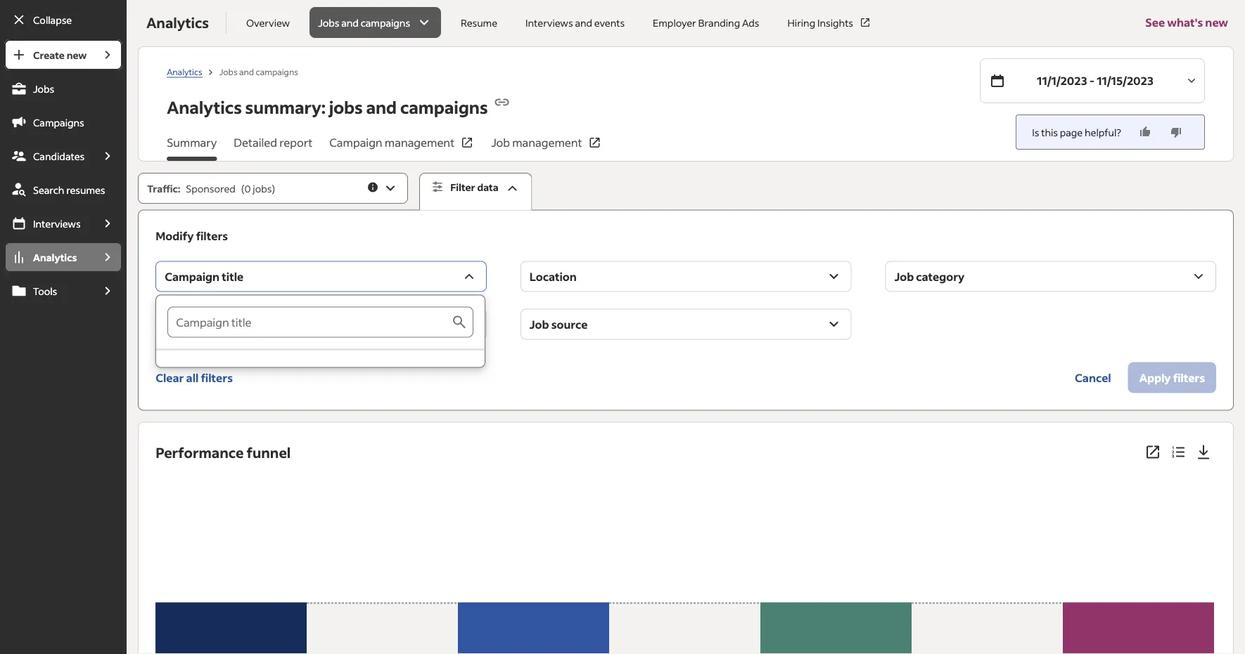 Task type: vqa. For each thing, say whether or not it's contained in the screenshot.
overview
yes



Task type: describe. For each thing, give the bounding box(es) containing it.
Campaign title field
[[168, 307, 451, 338]]

ads
[[742, 16, 759, 29]]

jobs and campaigns inside button
[[318, 16, 410, 29]]

performance
[[156, 444, 244, 462]]

job for job source
[[530, 317, 549, 332]]

jobs inside button
[[318, 16, 339, 29]]

jobs and campaigns button
[[310, 7, 441, 38]]

11/1/2023 - 11/15/2023
[[1037, 74, 1154, 88]]

campaign for campaign management
[[329, 135, 382, 150]]

job for job management
[[491, 135, 510, 150]]

cancel button
[[1064, 363, 1123, 394]]

clear
[[156, 371, 184, 385]]

see
[[1146, 15, 1165, 30]]

2 vertical spatial campaigns
[[400, 96, 488, 118]]

performance funnel
[[156, 444, 291, 462]]

traffic:
[[147, 182, 180, 195]]

location button
[[520, 261, 852, 292]]

clear all filters
[[156, 371, 233, 385]]

analytics inside menu bar
[[33, 251, 77, 264]]

employer branding ads
[[653, 16, 759, 29]]

impressions image
[[156, 477, 307, 655]]

1 click through rate image from the top
[[307, 477, 458, 655]]

create
[[33, 49, 65, 61]]

2 apply start rate image from the top
[[609, 603, 761, 655]]

overview link
[[238, 7, 298, 38]]

campaign for campaign title
[[165, 270, 220, 284]]

job management
[[491, 135, 582, 150]]

resume
[[461, 16, 497, 29]]

funnel
[[247, 444, 291, 462]]

see what's new
[[1146, 15, 1228, 30]]

insights
[[817, 16, 853, 29]]

-
[[1090, 74, 1095, 88]]

collapse button
[[4, 4, 123, 35]]

11/15/2023
[[1097, 74, 1154, 88]]

)
[[272, 182, 275, 195]]

2 apply completion rate image from the top
[[912, 603, 1063, 655]]

0 horizontal spatial analytics link
[[4, 242, 93, 273]]

campaigns link
[[4, 107, 123, 138]]

1 apply start rate image from the top
[[609, 477, 761, 655]]

filters inside clear all filters button
[[201, 371, 233, 385]]

summary
[[167, 135, 217, 150]]

apply starts image
[[761, 477, 912, 655]]

jobs inside menu bar
[[33, 82, 54, 95]]

search resumes
[[33, 184, 105, 196]]

analytics summary: jobs and campaigns
[[167, 96, 488, 118]]

show shareable url image
[[494, 94, 510, 111]]

and inside jobs and campaigns button
[[341, 16, 359, 29]]

interviews link
[[4, 208, 93, 239]]

job category button
[[885, 261, 1216, 292]]

2 click through rate image from the top
[[307, 603, 458, 655]]

1 vertical spatial campaigns
[[256, 66, 298, 77]]

interviews and events link
[[517, 7, 633, 38]]

hiring insights
[[788, 16, 853, 29]]

hiring insights link
[[779, 7, 880, 38]]

detailed report link
[[234, 134, 312, 161]]

filter
[[450, 181, 475, 194]]

management for campaign management
[[385, 135, 455, 150]]

this
[[1041, 126, 1058, 139]]

modify
[[156, 229, 194, 243]]

cancel
[[1075, 371, 1111, 385]]

filter data button
[[419, 173, 532, 211]]

is this page helpful?
[[1032, 126, 1121, 139]]

modify filters
[[156, 229, 228, 243]]

campaigns inside jobs and campaigns button
[[361, 16, 410, 29]]



Task type: locate. For each thing, give the bounding box(es) containing it.
campaign title
[[165, 270, 244, 284]]

jobs up campaign management
[[329, 96, 363, 118]]

source
[[551, 317, 588, 332]]

1 vertical spatial interviews
[[33, 217, 81, 230]]

job for job category
[[894, 270, 914, 284]]

jobs right 0
[[253, 182, 272, 195]]

campaign left the title
[[165, 270, 220, 284]]

1 horizontal spatial jobs
[[329, 96, 363, 118]]

applies image
[[1063, 477, 1214, 655]]

interviews down search resumes link on the top left
[[33, 217, 81, 230]]

create new
[[33, 49, 87, 61]]

job source button
[[520, 309, 852, 340]]

campaign title button
[[156, 261, 487, 292]]

1 vertical spatial jobs and campaigns
[[219, 66, 298, 77]]

1 vertical spatial job
[[894, 270, 914, 284]]

menu bar containing create new
[[0, 39, 127, 655]]

clicks image
[[458, 477, 609, 655]]

management
[[385, 135, 455, 150], [512, 135, 582, 150]]

this page is helpful image
[[1138, 125, 1152, 139]]

category
[[916, 270, 965, 284]]

page
[[1060, 126, 1083, 139]]

is
[[1032, 126, 1039, 139]]

tools
[[33, 285, 57, 298]]

0 horizontal spatial interviews
[[33, 217, 81, 230]]

job inside popup button
[[530, 317, 549, 332]]

2 horizontal spatial jobs
[[318, 16, 339, 29]]

click through rate image
[[307, 477, 458, 655], [307, 603, 458, 655]]

interviews left the events at the top of the page
[[526, 16, 573, 29]]

campaigns
[[361, 16, 410, 29], [256, 66, 298, 77], [400, 96, 488, 118]]

1 vertical spatial new
[[67, 49, 87, 61]]

1 horizontal spatial interviews
[[526, 16, 573, 29]]

0 horizontal spatial new
[[67, 49, 87, 61]]

job down 'show shareable url' icon
[[491, 135, 510, 150]]

campaign down analytics summary: jobs and campaigns
[[329, 135, 382, 150]]

jobs
[[318, 16, 339, 29], [219, 66, 238, 77], [33, 82, 54, 95]]

employer branding ads link
[[645, 7, 768, 38]]

new right create
[[67, 49, 87, 61]]

interviews for interviews and events
[[526, 16, 573, 29]]

2 management from the left
[[512, 135, 582, 150]]

clear all filters button
[[156, 363, 233, 394]]

resume link
[[452, 7, 506, 38]]

traffic: sponsored ( 0 jobs )
[[147, 182, 275, 195]]

candidates
[[33, 150, 85, 163]]

campaign management
[[329, 135, 455, 150]]

menu bar
[[0, 39, 127, 655]]

sponsored
[[186, 182, 235, 195]]

job left category
[[894, 270, 914, 284]]

export as csv image
[[1195, 444, 1212, 461]]

0 horizontal spatial management
[[385, 135, 455, 150]]

job left 'source'
[[530, 317, 549, 332]]

resumes
[[66, 184, 105, 196]]

0 vertical spatial campaigns
[[361, 16, 410, 29]]

1 horizontal spatial jobs
[[219, 66, 238, 77]]

events
[[594, 16, 625, 29]]

0 horizontal spatial campaign
[[165, 270, 220, 284]]

helpful?
[[1085, 126, 1121, 139]]

see what's new button
[[1146, 0, 1228, 46]]

analytics link
[[167, 66, 202, 78], [4, 242, 93, 273]]

0 vertical spatial new
[[1205, 15, 1228, 30]]

job category
[[894, 270, 965, 284]]

campaign title list box
[[156, 296, 485, 368]]

0 vertical spatial job
[[491, 135, 510, 150]]

overview
[[246, 16, 290, 29]]

filters right the modify
[[196, 229, 228, 243]]

interviews
[[526, 16, 573, 29], [33, 217, 81, 230]]

job management link
[[491, 134, 602, 161]]

0 horizontal spatial jobs and campaigns
[[219, 66, 298, 77]]

0 horizontal spatial jobs
[[33, 82, 54, 95]]

search resumes link
[[4, 174, 123, 205]]

0 horizontal spatial job
[[491, 135, 510, 150]]

new inside menu bar
[[67, 49, 87, 61]]

1 vertical spatial jobs
[[253, 182, 272, 195]]

title
[[222, 270, 244, 284]]

new
[[1205, 15, 1228, 30], [67, 49, 87, 61]]

1 management from the left
[[385, 135, 455, 150]]

interviews and events
[[526, 16, 625, 29]]

campaign management link
[[329, 134, 474, 161]]

1 horizontal spatial jobs and campaigns
[[318, 16, 410, 29]]

branding
[[698, 16, 740, 29]]

this filters data based on the type of traffic a job received, not the sponsored status of the job itself. some jobs may receive both sponsored and organic traffic. combined view shows all traffic. image
[[367, 181, 379, 194]]

filters right all
[[201, 371, 233, 385]]

view detailed report image
[[1145, 444, 1162, 461]]

analytics
[[146, 13, 209, 32], [167, 66, 202, 77], [167, 96, 242, 118], [33, 251, 77, 264]]

1 vertical spatial jobs
[[219, 66, 238, 77]]

jobs and campaigns
[[318, 16, 410, 29], [219, 66, 298, 77]]

2 vertical spatial jobs
[[33, 82, 54, 95]]

0 vertical spatial campaign
[[329, 135, 382, 150]]

data
[[477, 181, 499, 194]]

new inside button
[[1205, 15, 1228, 30]]

1 horizontal spatial campaign
[[329, 135, 382, 150]]

filter data
[[450, 181, 499, 194]]

detailed report
[[234, 135, 312, 150]]

1 horizontal spatial management
[[512, 135, 582, 150]]

0 vertical spatial filters
[[196, 229, 228, 243]]

candidates link
[[4, 141, 93, 172]]

summary:
[[245, 96, 326, 118]]

0 horizontal spatial jobs
[[253, 182, 272, 195]]

and
[[341, 16, 359, 29], [575, 16, 592, 29], [239, 66, 254, 77], [366, 96, 397, 118]]

management for job management
[[512, 135, 582, 150]]

1 horizontal spatial job
[[530, 317, 549, 332]]

0 vertical spatial jobs
[[318, 16, 339, 29]]

collapse
[[33, 13, 72, 26]]

job inside dropdown button
[[894, 270, 914, 284]]

and inside interviews and events link
[[575, 16, 592, 29]]

interviews for interviews
[[33, 217, 81, 230]]

0 vertical spatial jobs and campaigns
[[318, 16, 410, 29]]

11/1/2023
[[1037, 74, 1087, 88]]

report
[[279, 135, 312, 150]]

0 vertical spatial interviews
[[526, 16, 573, 29]]

job
[[491, 135, 510, 150], [894, 270, 914, 284], [530, 317, 549, 332]]

job source
[[530, 317, 588, 332]]

jobs link
[[4, 73, 123, 104]]

0 vertical spatial jobs
[[329, 96, 363, 118]]

jobs
[[329, 96, 363, 118], [253, 182, 272, 195]]

this page is not helpful image
[[1169, 125, 1183, 139]]

employer
[[653, 16, 696, 29]]

tools link
[[4, 276, 93, 307]]

new right what's
[[1205, 15, 1228, 30]]

2 vertical spatial job
[[530, 317, 549, 332]]

what's
[[1167, 15, 1203, 30]]

1 horizontal spatial analytics link
[[167, 66, 202, 78]]

1 horizontal spatial new
[[1205, 15, 1228, 30]]

create new link
[[4, 39, 93, 70]]

location
[[530, 270, 577, 284]]

interviews inside interviews and events link
[[526, 16, 573, 29]]

hiring
[[788, 16, 816, 29]]

apply start rate image
[[609, 477, 761, 655], [609, 603, 761, 655]]

1 vertical spatial analytics link
[[4, 242, 93, 273]]

1 apply completion rate image from the top
[[912, 477, 1063, 655]]

table view image
[[1170, 444, 1187, 461]]

filters
[[196, 229, 228, 243], [201, 371, 233, 385]]

campaign
[[329, 135, 382, 150], [165, 270, 220, 284]]

2 horizontal spatial job
[[894, 270, 914, 284]]

search
[[33, 184, 64, 196]]

0 vertical spatial analytics link
[[167, 66, 202, 78]]

campaign inside popup button
[[165, 270, 220, 284]]

detailed
[[234, 135, 277, 150]]

1 vertical spatial campaign
[[165, 270, 220, 284]]

0
[[244, 182, 251, 195]]

all
[[186, 371, 199, 385]]

(
[[241, 182, 244, 195]]

campaigns
[[33, 116, 84, 129]]

1 vertical spatial filters
[[201, 371, 233, 385]]

apply completion rate image
[[912, 477, 1063, 655], [912, 603, 1063, 655]]

summary link
[[167, 134, 217, 161]]



